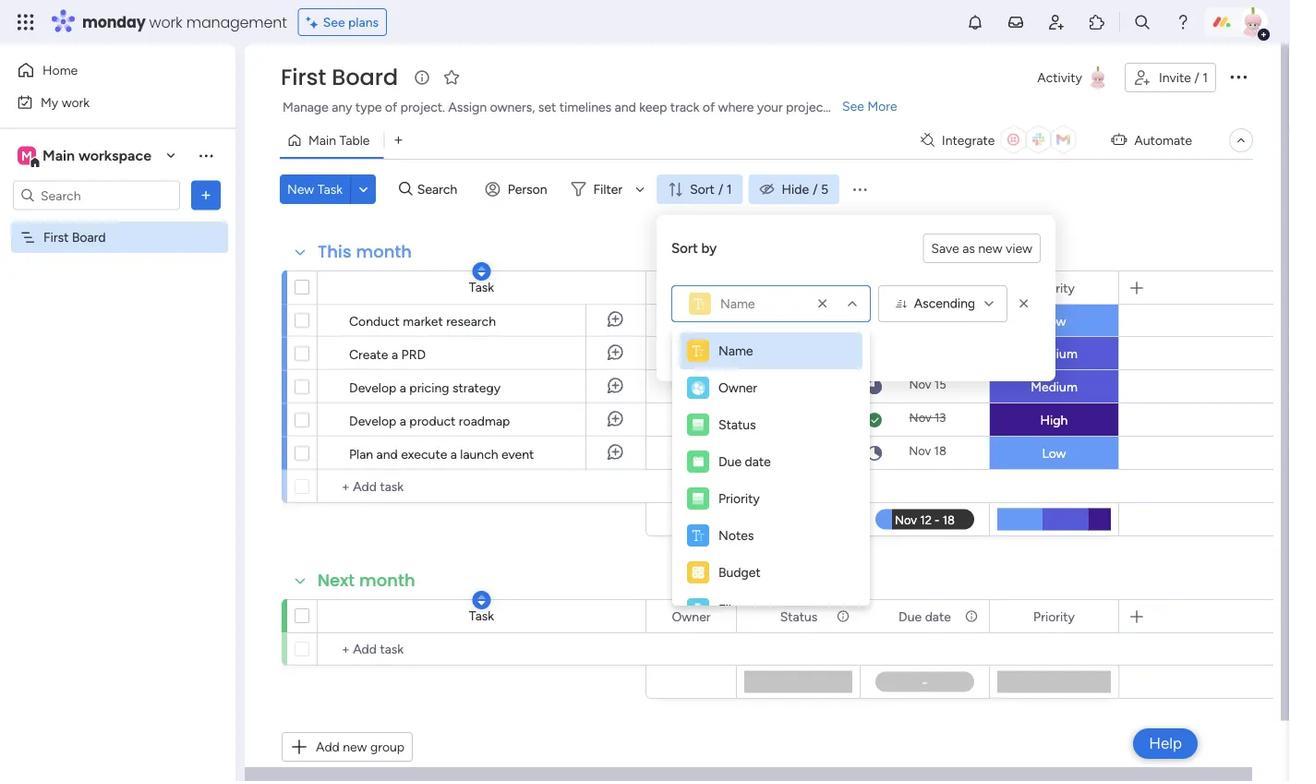 Task type: vqa. For each thing, say whether or not it's contained in the screenshot.
alert
no



Task type: describe. For each thing, give the bounding box(es) containing it.
2 low from the top
[[1043, 446, 1067, 462]]

activity button
[[1031, 63, 1118, 92]]

sort desc image for this month
[[478, 265, 486, 278]]

owner for next month
[[672, 609, 711, 625]]

1 priority field from the top
[[1029, 278, 1080, 298]]

2 vertical spatial status
[[781, 609, 818, 625]]

18
[[935, 444, 947, 459]]

activity
[[1038, 70, 1083, 85]]

project
[[786, 99, 828, 115]]

0 vertical spatial due
[[899, 280, 922, 296]]

develop for develop a product roadmap
[[349, 413, 397, 429]]

0 vertical spatial first
[[281, 62, 326, 93]]

first board inside list box
[[43, 230, 106, 245]]

new task
[[287, 182, 343, 197]]

timelines
[[560, 99, 612, 115]]

nov 15
[[910, 377, 947, 392]]

conduct
[[349, 313, 400, 329]]

high
[[1041, 413, 1069, 428]]

nov for nov 15
[[910, 377, 932, 392]]

m
[[21, 148, 32, 164]]

Search field
[[413, 176, 468, 202]]

1 status field from the top
[[776, 278, 823, 298]]

as
[[963, 241, 976, 256]]

stands.
[[832, 99, 873, 115]]

1 low from the top
[[1043, 314, 1067, 329]]

by
[[702, 240, 717, 257]]

see for see more
[[843, 98, 865, 114]]

workspace
[[78, 147, 152, 164]]

nov 12
[[910, 312, 947, 327]]

1 for invite / 1
[[1203, 70, 1209, 85]]

3 on from the top
[[811, 446, 826, 462]]

where
[[719, 99, 754, 115]]

nov for nov 13
[[910, 411, 932, 426]]

2 vertical spatial due
[[899, 609, 922, 625]]

plans
[[348, 14, 379, 30]]

column information image for due date
[[965, 280, 979, 295]]

event
[[502, 446, 534, 462]]

+
[[679, 344, 687, 360]]

column information image
[[965, 609, 979, 624]]

view
[[1006, 241, 1033, 256]]

automate
[[1135, 133, 1193, 148]]

1 of from the left
[[385, 99, 398, 115]]

your
[[758, 99, 783, 115]]

main workspace
[[43, 147, 152, 164]]

add new group
[[316, 740, 405, 755]]

v2 search image
[[399, 179, 413, 200]]

2 on from the top
[[811, 379, 826, 395]]

invite members image
[[1048, 13, 1066, 31]]

0 vertical spatial first board
[[281, 62, 398, 93]]

1 medium from the top
[[1031, 346, 1078, 362]]

/ for invite
[[1195, 70, 1200, 85]]

0 vertical spatial status
[[781, 280, 818, 296]]

This month field
[[313, 240, 417, 264]]

/ for sort
[[719, 182, 724, 197]]

table
[[340, 133, 370, 148]]

2 medium from the top
[[1031, 379, 1078, 395]]

launch
[[460, 446, 499, 462]]

First Board field
[[276, 62, 403, 93]]

main table
[[309, 133, 370, 148]]

month for this month
[[356, 240, 412, 264]]

hide
[[782, 182, 810, 197]]

budget
[[719, 565, 761, 581]]

workspace selection element
[[18, 145, 154, 169]]

main table button
[[280, 126, 384, 155]]

collapse board header image
[[1234, 133, 1249, 148]]

filter
[[594, 182, 623, 197]]

management
[[186, 12, 287, 32]]

1 it from the top
[[829, 314, 837, 329]]

1 due date field from the top
[[895, 278, 956, 298]]

1 vertical spatial due
[[719, 454, 742, 470]]

next month
[[318, 569, 416, 593]]

prd
[[402, 347, 426, 362]]

develop a pricing strategy
[[349, 380, 501, 395]]

task for this month
[[469, 280, 494, 295]]

sort for sort / 1
[[690, 182, 715, 197]]

5
[[821, 182, 829, 197]]

apps image
[[1088, 13, 1107, 31]]

3 working on it from the top
[[760, 446, 837, 462]]

dapulse integrations image
[[921, 134, 935, 147]]

sort
[[745, 344, 768, 360]]

files
[[719, 602, 745, 618]]

save as new view button
[[923, 234, 1041, 263]]

main for main workspace
[[43, 147, 75, 164]]

2 + add task text field from the top
[[327, 638, 638, 661]]

owner for this month
[[672, 280, 711, 296]]

hide / 5
[[782, 182, 829, 197]]

my
[[41, 94, 58, 110]]

my work
[[41, 94, 90, 110]]

angle down image
[[359, 182, 368, 196]]

project.
[[401, 99, 445, 115]]

plan
[[349, 446, 373, 462]]

arrow down image
[[629, 178, 651, 201]]

15
[[935, 377, 947, 392]]

track
[[671, 99, 700, 115]]

group
[[370, 740, 405, 755]]

keep
[[640, 99, 668, 115]]

nov for nov 12
[[910, 312, 932, 327]]

invite / 1 button
[[1125, 63, 1217, 92]]

work for monday
[[149, 12, 183, 32]]

next
[[318, 569, 355, 593]]

save
[[932, 241, 960, 256]]

0 vertical spatial due date
[[899, 280, 952, 296]]

new inside button
[[343, 740, 367, 755]]

3 it from the top
[[829, 446, 837, 462]]

manage
[[283, 99, 329, 115]]

2 vertical spatial due date
[[899, 609, 952, 625]]

autopilot image
[[1112, 128, 1128, 151]]

sort by
[[672, 240, 717, 257]]

new task button
[[280, 175, 350, 204]]

2 vertical spatial priority
[[1034, 609, 1075, 625]]

nov for nov 18
[[909, 444, 932, 459]]

pricing
[[410, 380, 449, 395]]

show board description image
[[411, 68, 433, 87]]

Search in workspace field
[[39, 185, 154, 206]]

2 due date field from the top
[[895, 607, 956, 627]]

ruby anderson image
[[1239, 7, 1269, 37]]

this
[[318, 240, 352, 264]]

filter button
[[564, 175, 651, 204]]



Task type: locate. For each thing, give the bounding box(es) containing it.
1 vertical spatial month
[[359, 569, 416, 593]]

plan and execute a launch event
[[349, 446, 534, 462]]

1 vertical spatial work
[[62, 94, 90, 110]]

develop down create
[[349, 380, 397, 395]]

sort desc image
[[478, 265, 486, 278], [478, 594, 486, 607]]

1 vertical spatial due date field
[[895, 607, 956, 627]]

/ left 5
[[813, 182, 818, 197]]

1 inside button
[[1203, 70, 1209, 85]]

market
[[403, 313, 443, 329]]

person button
[[478, 175, 559, 204]]

0 vertical spatial board
[[332, 62, 398, 93]]

name right +
[[719, 343, 754, 359]]

0 vertical spatial low
[[1043, 314, 1067, 329]]

see plans button
[[298, 8, 387, 36]]

new left sort
[[717, 344, 742, 360]]

due date field left column information icon at right
[[895, 607, 956, 627]]

owner field for next month
[[668, 607, 716, 627]]

0 horizontal spatial see
[[323, 14, 345, 30]]

0 vertical spatial owner field
[[668, 278, 716, 298]]

+ Add task text field
[[327, 476, 638, 498], [327, 638, 638, 661]]

0 horizontal spatial first
[[43, 230, 69, 245]]

month for next month
[[359, 569, 416, 593]]

first board up any
[[281, 62, 398, 93]]

owner field for this month
[[668, 278, 716, 298]]

1 vertical spatial status field
[[776, 607, 823, 627]]

Next month field
[[313, 569, 420, 593]]

work right monday
[[149, 12, 183, 32]]

1
[[1203, 70, 1209, 85], [727, 182, 732, 197]]

1 vertical spatial board
[[72, 230, 106, 245]]

1 vertical spatial 1
[[727, 182, 732, 197]]

new
[[287, 182, 314, 197]]

date
[[926, 280, 952, 296], [745, 454, 771, 470], [926, 609, 952, 625]]

0 horizontal spatial first board
[[43, 230, 106, 245]]

/
[[1195, 70, 1200, 85], [719, 182, 724, 197], [813, 182, 818, 197]]

column information image
[[836, 280, 851, 295], [965, 280, 979, 295], [836, 609, 851, 624]]

v2 done deadline image
[[868, 412, 882, 429]]

sort up by
[[690, 182, 715, 197]]

add left group
[[316, 740, 340, 755]]

2 working on it from the top
[[760, 379, 837, 395]]

and left keep
[[615, 99, 636, 115]]

sort
[[690, 182, 715, 197], [672, 240, 698, 257]]

a for pricing
[[400, 380, 406, 395]]

month right this
[[356, 240, 412, 264]]

add inside add new group button
[[316, 740, 340, 755]]

option
[[0, 221, 236, 225]]

column information image for status
[[836, 280, 851, 295]]

invite
[[1160, 70, 1192, 85]]

first inside list box
[[43, 230, 69, 245]]

owner left files
[[672, 609, 711, 625]]

board down search in workspace field
[[72, 230, 106, 245]]

a
[[392, 347, 398, 362], [400, 380, 406, 395], [400, 413, 406, 429], [451, 446, 457, 462]]

1 + add task text field from the top
[[327, 476, 638, 498]]

2 vertical spatial date
[[926, 609, 952, 625]]

work right my
[[62, 94, 90, 110]]

2 status field from the top
[[776, 607, 823, 627]]

1 vertical spatial develop
[[349, 413, 397, 429]]

Due date field
[[895, 278, 956, 298], [895, 607, 956, 627]]

0 vertical spatial and
[[615, 99, 636, 115]]

a left pricing
[[400, 380, 406, 395]]

first down search in workspace field
[[43, 230, 69, 245]]

1 horizontal spatial 1
[[1203, 70, 1209, 85]]

0 vertical spatial 1
[[1203, 70, 1209, 85]]

1 horizontal spatial /
[[813, 182, 818, 197]]

/ for hide
[[813, 182, 818, 197]]

develop a product roadmap
[[349, 413, 510, 429]]

2 it from the top
[[829, 379, 837, 395]]

task for next month
[[469, 608, 494, 624]]

0 horizontal spatial new
[[343, 740, 367, 755]]

1 working from the top
[[760, 314, 808, 329]]

owner down '+ add new sort'
[[719, 380, 758, 396]]

board inside list box
[[72, 230, 106, 245]]

of right type
[[385, 99, 398, 115]]

a for product
[[400, 413, 406, 429]]

menu image
[[851, 180, 870, 199]]

due date
[[899, 280, 952, 296], [719, 454, 771, 470], [899, 609, 952, 625]]

Owner field
[[668, 278, 716, 298], [668, 607, 716, 627]]

priority right column information icon at right
[[1034, 609, 1075, 625]]

nov left 15
[[910, 377, 932, 392]]

due date up v2 sort ascending "icon"
[[899, 280, 952, 296]]

0 vertical spatial priority field
[[1029, 278, 1080, 298]]

2 develop from the top
[[349, 413, 397, 429]]

develop for develop a pricing strategy
[[349, 380, 397, 395]]

0 vertical spatial status field
[[776, 278, 823, 298]]

research
[[446, 313, 496, 329]]

1 vertical spatial + add task text field
[[327, 638, 638, 661]]

0 vertical spatial develop
[[349, 380, 397, 395]]

nov left 18
[[909, 444, 932, 459]]

monday
[[82, 12, 146, 32]]

conduct market research
[[349, 313, 496, 329]]

2 vertical spatial new
[[343, 740, 367, 755]]

1 vertical spatial and
[[377, 446, 398, 462]]

see more
[[843, 98, 898, 114]]

a left launch
[[451, 446, 457, 462]]

0 horizontal spatial main
[[43, 147, 75, 164]]

strategy
[[453, 380, 501, 395]]

add to favorites image
[[443, 68, 461, 86]]

1 horizontal spatial add
[[690, 344, 714, 360]]

1 horizontal spatial of
[[703, 99, 715, 115]]

0 vertical spatial see
[[323, 14, 345, 30]]

medium
[[1031, 346, 1078, 362], [1031, 379, 1078, 395]]

/ left hide
[[719, 182, 724, 197]]

main for main table
[[309, 133, 336, 148]]

low
[[1043, 314, 1067, 329], [1043, 446, 1067, 462]]

1 vertical spatial low
[[1043, 446, 1067, 462]]

1 right invite at the top right of page
[[1203, 70, 1209, 85]]

date up notes
[[745, 454, 771, 470]]

manage any type of project. assign owners, set timelines and keep track of where your project stands.
[[283, 99, 873, 115]]

0 vertical spatial work
[[149, 12, 183, 32]]

see inside button
[[323, 14, 345, 30]]

+ add new sort button
[[672, 337, 775, 367]]

create a prd
[[349, 347, 426, 362]]

12
[[935, 312, 947, 327]]

0 vertical spatial month
[[356, 240, 412, 264]]

0 vertical spatial due date field
[[895, 278, 956, 298]]

0 horizontal spatial /
[[719, 182, 724, 197]]

1 left hide
[[727, 182, 732, 197]]

first board
[[281, 62, 398, 93], [43, 230, 106, 245]]

see for see plans
[[323, 14, 345, 30]]

2 sort desc image from the top
[[478, 594, 486, 607]]

this month
[[318, 240, 412, 264]]

v2 overdue deadline image
[[868, 313, 882, 330]]

help
[[1150, 735, 1183, 754]]

0 vertical spatial date
[[926, 280, 952, 296]]

1 vertical spatial owner field
[[668, 607, 716, 627]]

first board list box
[[0, 218, 236, 503]]

2 priority field from the top
[[1029, 607, 1080, 627]]

name
[[721, 296, 755, 312], [719, 343, 754, 359]]

search everything image
[[1134, 13, 1152, 31]]

owner field down sort by
[[668, 278, 716, 298]]

0 horizontal spatial 1
[[727, 182, 732, 197]]

0 vertical spatial on
[[811, 314, 826, 329]]

notifications image
[[967, 13, 985, 31]]

help image
[[1174, 13, 1193, 31]]

+ add new sort
[[679, 344, 768, 360]]

1 develop from the top
[[349, 380, 397, 395]]

sort for sort by
[[672, 240, 698, 257]]

nov left '13'
[[910, 411, 932, 426]]

due date up notes
[[719, 454, 771, 470]]

a left prd
[[392, 347, 398, 362]]

0 horizontal spatial add
[[316, 740, 340, 755]]

of right track
[[703, 99, 715, 115]]

2 vertical spatial it
[[829, 446, 837, 462]]

execute
[[401, 446, 447, 462]]

set
[[539, 99, 557, 115]]

see left plans
[[323, 14, 345, 30]]

1 vertical spatial see
[[843, 98, 865, 114]]

1 horizontal spatial first board
[[281, 62, 398, 93]]

Priority field
[[1029, 278, 1080, 298], [1029, 607, 1080, 627]]

priority up notes
[[719, 491, 760, 507]]

person
[[508, 182, 547, 197]]

new for sort
[[717, 344, 742, 360]]

2 of from the left
[[703, 99, 715, 115]]

due date left column information icon at right
[[899, 609, 952, 625]]

1 vertical spatial working
[[760, 379, 808, 395]]

on
[[811, 314, 826, 329], [811, 379, 826, 395], [811, 446, 826, 462]]

options image
[[197, 186, 215, 205]]

1 vertical spatial due date
[[719, 454, 771, 470]]

working on it
[[760, 314, 837, 329], [760, 379, 837, 395], [760, 446, 837, 462]]

1 horizontal spatial work
[[149, 12, 183, 32]]

2 vertical spatial task
[[469, 608, 494, 624]]

roadmap
[[459, 413, 510, 429]]

v2 sort ascending image
[[896, 298, 907, 311]]

work for my
[[62, 94, 90, 110]]

due up notes
[[719, 454, 742, 470]]

add view image
[[395, 134, 402, 147]]

add new group button
[[282, 733, 413, 762]]

save as new view
[[932, 241, 1033, 256]]

new
[[979, 241, 1003, 256], [717, 344, 742, 360], [343, 740, 367, 755]]

home
[[43, 62, 78, 78]]

1 vertical spatial status
[[719, 417, 756, 433]]

1 vertical spatial working on it
[[760, 379, 837, 395]]

workspace options image
[[197, 146, 215, 165]]

2 owner field from the top
[[668, 607, 716, 627]]

a left product
[[400, 413, 406, 429]]

see
[[323, 14, 345, 30], [843, 98, 865, 114]]

4 nov from the top
[[909, 444, 932, 459]]

Status field
[[776, 278, 823, 298], [776, 607, 823, 627]]

1 horizontal spatial board
[[332, 62, 398, 93]]

options image
[[1228, 65, 1250, 88]]

and right plan
[[377, 446, 398, 462]]

sort / 1
[[690, 182, 732, 197]]

0 horizontal spatial of
[[385, 99, 398, 115]]

task inside button
[[318, 182, 343, 197]]

create
[[349, 347, 389, 362]]

1 for sort / 1
[[727, 182, 732, 197]]

type
[[356, 99, 382, 115]]

2 vertical spatial working
[[760, 446, 808, 462]]

priority field down view
[[1029, 278, 1080, 298]]

priority right remove sort image
[[1034, 280, 1075, 296]]

0 vertical spatial + add task text field
[[327, 476, 638, 498]]

1 vertical spatial sort desc image
[[478, 594, 486, 607]]

1 horizontal spatial first
[[281, 62, 326, 93]]

new for view
[[979, 241, 1003, 256]]

/ inside button
[[1195, 70, 1200, 85]]

product
[[410, 413, 456, 429]]

home button
[[11, 55, 199, 85]]

0 vertical spatial priority
[[1034, 280, 1075, 296]]

1 vertical spatial medium
[[1031, 379, 1078, 395]]

0 vertical spatial medium
[[1031, 346, 1078, 362]]

board up type
[[332, 62, 398, 93]]

1 vertical spatial new
[[717, 344, 742, 360]]

more
[[868, 98, 898, 114]]

1 nov from the top
[[910, 312, 932, 327]]

nov 13
[[910, 411, 947, 426]]

3 nov from the top
[[910, 411, 932, 426]]

2 nov from the top
[[910, 377, 932, 392]]

1 vertical spatial on
[[811, 379, 826, 395]]

due up v2 sort ascending "icon"
[[899, 280, 922, 296]]

main inside button
[[309, 133, 336, 148]]

first up manage on the top left
[[281, 62, 326, 93]]

2 vertical spatial working on it
[[760, 446, 837, 462]]

2 horizontal spatial /
[[1195, 70, 1200, 85]]

nov left 12
[[910, 312, 932, 327]]

a for prd
[[392, 347, 398, 362]]

month right next
[[359, 569, 416, 593]]

1 horizontal spatial see
[[843, 98, 865, 114]]

1 vertical spatial first board
[[43, 230, 106, 245]]

0 horizontal spatial and
[[377, 446, 398, 462]]

ascending
[[914, 296, 976, 311]]

1 vertical spatial sort
[[672, 240, 698, 257]]

1 horizontal spatial main
[[309, 133, 336, 148]]

1 vertical spatial first
[[43, 230, 69, 245]]

see left more
[[843, 98, 865, 114]]

inbox image
[[1007, 13, 1026, 31]]

1 vertical spatial priority field
[[1029, 607, 1080, 627]]

1 vertical spatial date
[[745, 454, 771, 470]]

remove sort image
[[1015, 295, 1034, 313]]

0 vertical spatial new
[[979, 241, 1003, 256]]

name up '+ add new sort'
[[721, 296, 755, 312]]

main left table
[[309, 133, 336, 148]]

1 vertical spatial task
[[469, 280, 494, 295]]

/ right invite at the top right of page
[[1195, 70, 1200, 85]]

13
[[935, 411, 947, 426]]

month
[[356, 240, 412, 264], [359, 569, 416, 593]]

date left column information icon at right
[[926, 609, 952, 625]]

1 vertical spatial priority
[[719, 491, 760, 507]]

workspace image
[[18, 146, 36, 166]]

1 owner field from the top
[[668, 278, 716, 298]]

2 horizontal spatial new
[[979, 241, 1003, 256]]

0 vertical spatial sort desc image
[[478, 265, 486, 278]]

invite / 1
[[1160, 70, 1209, 85]]

add inside the + add new sort button
[[690, 344, 714, 360]]

0 vertical spatial name
[[721, 296, 755, 312]]

main inside workspace selection element
[[43, 147, 75, 164]]

0 vertical spatial working
[[760, 314, 808, 329]]

1 working on it from the top
[[760, 314, 837, 329]]

integrate
[[942, 133, 996, 148]]

board
[[332, 62, 398, 93], [72, 230, 106, 245]]

0 vertical spatial owner
[[672, 280, 711, 296]]

1 sort desc image from the top
[[478, 265, 486, 278]]

1 on from the top
[[811, 314, 826, 329]]

help button
[[1134, 729, 1198, 760]]

notes
[[719, 528, 754, 544]]

2 vertical spatial on
[[811, 446, 826, 462]]

develop up plan
[[349, 413, 397, 429]]

any
[[332, 99, 352, 115]]

priority field right column information icon at right
[[1029, 607, 1080, 627]]

0 vertical spatial it
[[829, 314, 837, 329]]

0 vertical spatial sort
[[690, 182, 715, 197]]

1 vertical spatial name
[[719, 343, 754, 359]]

due left column information icon at right
[[899, 609, 922, 625]]

2 working from the top
[[760, 379, 808, 395]]

see more link
[[841, 97, 900, 116]]

owners,
[[490, 99, 535, 115]]

owner down sort by
[[672, 280, 711, 296]]

0 vertical spatial working on it
[[760, 314, 837, 329]]

monday work management
[[82, 12, 287, 32]]

due date field up "nov 12"
[[895, 278, 956, 298]]

sort desc image for next month
[[478, 594, 486, 607]]

3 working from the top
[[760, 446, 808, 462]]

task
[[318, 182, 343, 197], [469, 280, 494, 295], [469, 608, 494, 624]]

select product image
[[17, 13, 35, 31]]

sort left by
[[672, 240, 698, 257]]

1 horizontal spatial and
[[615, 99, 636, 115]]

work inside button
[[62, 94, 90, 110]]

1 vertical spatial add
[[316, 740, 340, 755]]

owner field left files
[[668, 607, 716, 627]]

first board down search in workspace field
[[43, 230, 106, 245]]

date up 12
[[926, 280, 952, 296]]

priority
[[1034, 280, 1075, 296], [719, 491, 760, 507], [1034, 609, 1075, 625]]

1 vertical spatial owner
[[719, 380, 758, 396]]

0 vertical spatial add
[[690, 344, 714, 360]]

new left group
[[343, 740, 367, 755]]

main right workspace icon
[[43, 147, 75, 164]]

0 horizontal spatial work
[[62, 94, 90, 110]]

working
[[760, 314, 808, 329], [760, 379, 808, 395], [760, 446, 808, 462]]

assign
[[449, 99, 487, 115]]

1 horizontal spatial new
[[717, 344, 742, 360]]

new right "as"
[[979, 241, 1003, 256]]

nov 18
[[909, 444, 947, 459]]

medium up the 'high' in the right bottom of the page
[[1031, 379, 1078, 395]]

see plans
[[323, 14, 379, 30]]

1 vertical spatial it
[[829, 379, 837, 395]]

medium down remove sort image
[[1031, 346, 1078, 362]]

my work button
[[11, 87, 199, 117]]

2 vertical spatial owner
[[672, 609, 711, 625]]

0 vertical spatial task
[[318, 182, 343, 197]]

add right +
[[690, 344, 714, 360]]



